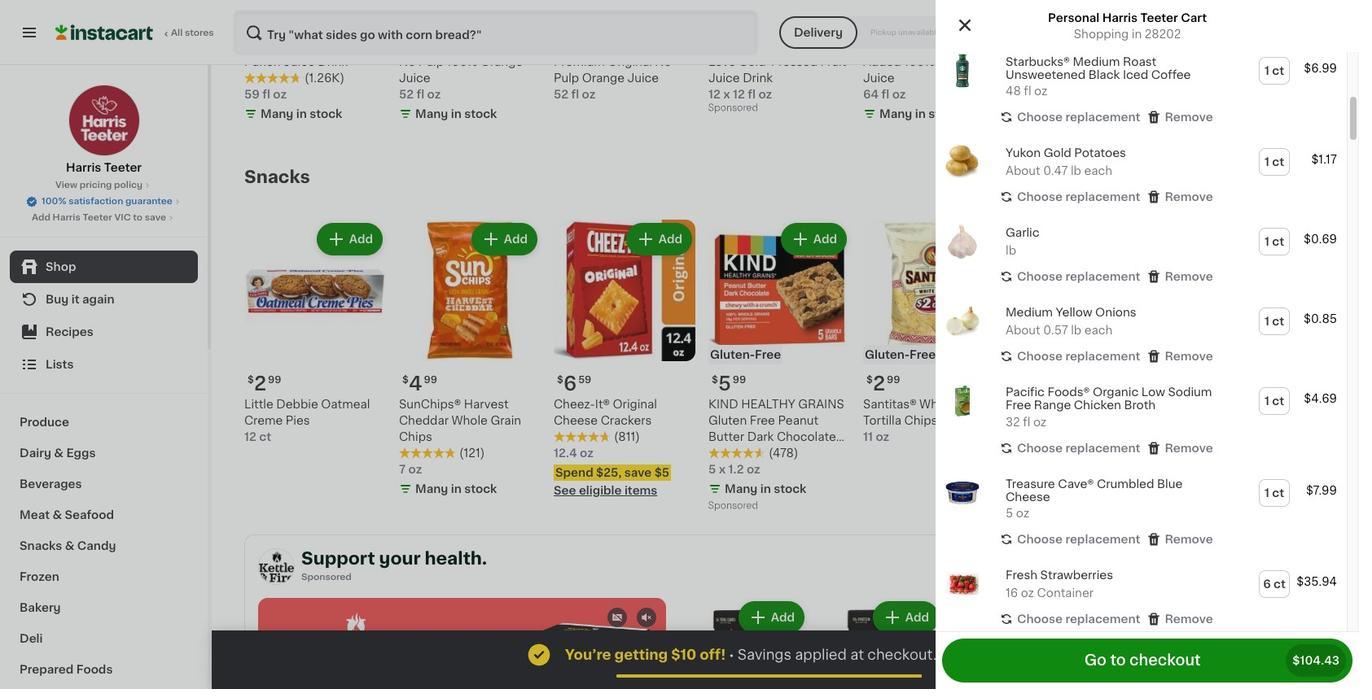 Task type: locate. For each thing, give the bounding box(es) containing it.
product group containing medium yellow onions
[[936, 295, 1347, 375]]

chips inside sunchips® harvest cheddar whole grain chips
[[399, 431, 432, 443]]

choose replacement button down 0.57
[[999, 349, 1140, 365]]

0 horizontal spatial 52
[[399, 89, 414, 100]]

4 choose from the top
[[1017, 351, 1063, 363]]

$ up sunchips® on the bottom left of page
[[402, 375, 409, 385]]

little
[[244, 399, 273, 410]]

0 horizontal spatial minute
[[244, 40, 284, 51]]

0 horizontal spatial gluten-free
[[710, 349, 781, 361]]

stock for sunchips® harvest cheddar whole grain chips
[[464, 484, 497, 495]]

1 ct button for $6.99
[[1260, 58, 1289, 84]]

teeter for cart
[[1140, 12, 1178, 24]]

oz inside 'fresh strawberries 16 oz container'
[[1021, 588, 1034, 599]]

savings
[[738, 649, 792, 662]]

2 $ 5 99 from the left
[[1176, 374, 1210, 393]]

5 remove from the top
[[1165, 443, 1213, 454]]

in down 'harris teeter™ no sugar added 100% apple juice 64 fl oz'
[[915, 108, 926, 120]]

1 vertical spatial x
[[1183, 448, 1190, 459]]

3 remove from the top
[[1165, 271, 1213, 283]]

1 horizontal spatial 100%
[[447, 56, 478, 67]]

add inside add harris teeter vic to save link
[[32, 213, 50, 222]]

orange for 3
[[480, 56, 523, 67]]

0 vertical spatial orange
[[480, 56, 523, 67]]

0 vertical spatial butter
[[1018, 415, 1054, 427]]

crackers up (811)
[[601, 415, 652, 427]]

teeter for vic
[[83, 213, 112, 222]]

1 vertical spatial cheese
[[1006, 492, 1050, 503]]

items for 5
[[1243, 485, 1276, 497]]

7 choose replacement button from the top
[[999, 611, 1140, 628]]

1 horizontal spatial organic
[[1093, 387, 1139, 399]]

gluten-free for 5
[[710, 349, 781, 361]]

$ up 'kind'
[[712, 375, 718, 385]]

items inside spend $20, save $5 see eligible items
[[1243, 485, 1276, 497]]

$ for lance® toasty™ peanut butter sandwich crackers
[[1021, 375, 1028, 385]]

original inside "cheez-it® original cheese crackers"
[[613, 399, 657, 410]]

4 1 ct from the top
[[1265, 316, 1284, 328]]

choose replacement for 32 fl oz
[[1017, 443, 1140, 454]]

gluten-free for 2
[[865, 349, 936, 361]]

punch
[[244, 56, 281, 67], [1173, 56, 1209, 67]]

harris inside the personal harris teeter cart shopping in 28202
[[1102, 12, 1138, 24]]

x left 1.2
[[719, 464, 726, 475]]

59 for 59
[[1042, 16, 1055, 26]]

view for view more
[[1203, 561, 1237, 574]]

fresh strawberries image
[[945, 567, 980, 602]]

organic inside 'pacific foods® organic low sodium free range chicken broth 32 fl oz'
[[1093, 387, 1139, 399]]

peanut down low
[[1114, 399, 1154, 410]]

5 choose replacement from the top
[[1017, 443, 1140, 454]]

crackers for 6
[[601, 415, 652, 427]]

product group containing 6
[[554, 220, 695, 499]]

7 choose from the top
[[1017, 614, 1063, 625]]

teeter™ inside 3 harris teeter™ original no pulp 100% orange juice 52 fl oz
[[436, 40, 482, 51]]

shop
[[46, 261, 76, 273]]

eligible down $20,
[[1198, 485, 1241, 497]]

2 choose replacement button from the top
[[999, 189, 1140, 206]]

1 spend from the left
[[555, 467, 593, 479]]

peanut inside kind healthy grains gluten free peanut butter dark chocolate healthy snack bars
[[778, 415, 818, 427]]

punch inside the minute maid berry punch fruit juice drink
[[1173, 56, 1209, 67]]

1 for yukon gold potatoes
[[1265, 157, 1269, 168]]

each down the onions
[[1084, 325, 1113, 337]]

harris for add
[[53, 213, 80, 222]]

6 up cheez-
[[563, 374, 577, 393]]

sponsored badge image down love
[[708, 104, 758, 113]]

many in stock down 1.2
[[725, 484, 807, 495]]

each for about 0.47 lb each
[[1084, 166, 1112, 177]]

$0.69
[[1304, 234, 1337, 245]]

7 oz
[[399, 464, 422, 475]]

choose replacement button down sandwich
[[999, 440, 1140, 456]]

choose replacement down container
[[1017, 614, 1140, 625]]

1 gluten-free from the left
[[710, 349, 781, 361]]

sunchips®
[[399, 399, 461, 410]]

0 horizontal spatial view
[[55, 181, 77, 190]]

lb right 0.47
[[1071, 166, 1081, 177]]

1 vertical spatial butter
[[708, 431, 744, 443]]

4 for sunchips® harvest cheddar whole grain chips
[[409, 374, 422, 393]]

52 for 4
[[554, 89, 568, 100]]

0 horizontal spatial items
[[625, 485, 657, 497]]

1 horizontal spatial minute
[[1173, 40, 1212, 51]]

1 horizontal spatial to
[[1110, 654, 1126, 669]]

see inside spend $25, save $5 see eligible items
[[554, 485, 576, 497]]

1 ct left $0.69
[[1265, 236, 1284, 248]]

1 horizontal spatial crackers
[[1018, 431, 1069, 443]]

2 choose from the top
[[1017, 192, 1063, 203]]

0 vertical spatial snacks
[[244, 168, 310, 186]]

3 inside 3 harris teeter™ original no pulp 100% orange juice 52 fl oz
[[409, 15, 422, 34]]

1 ct button for $0.85
[[1260, 309, 1289, 335]]

go to checkout
[[1084, 654, 1201, 669]]

1 for starbucks® medium roast unsweetened black iced coffee
[[1265, 65, 1269, 77]]

x for kind healthy grains gluten free peanut butter dark chocolate healthy snack bars
[[719, 464, 726, 475]]

2 punch from the left
[[1173, 56, 1209, 67]]

medium inside medium yellow onions about 0.57 lb each
[[1006, 307, 1053, 319]]

2 horizontal spatial crackers
[[1220, 415, 1271, 427]]

2 vertical spatial teeter
[[83, 213, 112, 222]]

in inside the personal harris teeter cart shopping in 28202
[[1132, 29, 1142, 40]]

peanut inside lance® toasty™ peanut butter sandwich crackers
[[1114, 399, 1154, 410]]

go
[[1084, 654, 1107, 669]]

0 vertical spatial about
[[1006, 166, 1040, 177]]

1 for treasure cave® crumbled blue cheese
[[1265, 487, 1269, 499]]

fruit inside the simply lemonade with strawberry fruit juice drink
[[1084, 56, 1110, 67]]

1 horizontal spatial items
[[1243, 485, 1276, 497]]

$ 4 99
[[402, 374, 437, 393], [1021, 374, 1056, 393]]

6 remove button from the top
[[1147, 532, 1213, 548]]

4 choose replacement from the top
[[1017, 351, 1140, 363]]

drink down cold-
[[743, 72, 773, 84]]

remove button for yukon gold potatoes about 0.47 lb each
[[1147, 189, 1213, 206]]

harris
[[1102, 12, 1138, 24], [399, 40, 433, 51], [863, 40, 897, 51], [66, 162, 101, 173], [53, 213, 80, 222]]

product group containing garlic
[[936, 215, 1347, 295]]

1 horizontal spatial $ 5 99
[[1176, 374, 1210, 393]]

6 1 ct button from the top
[[1260, 480, 1289, 506]]

harvest
[[464, 399, 509, 410]]

fruit inside the minute maid berry punch fruit juice drink
[[1212, 56, 1238, 67]]

3 remove button from the top
[[1147, 269, 1213, 285]]

choose replacement button for 5 oz
[[999, 532, 1140, 548]]

replacement up go
[[1065, 614, 1140, 625]]

0 horizontal spatial peanut
[[778, 415, 818, 427]]

organic up cold-
[[743, 40, 788, 51]]

view pricing policy
[[55, 181, 143, 190]]

organic for 3
[[743, 40, 788, 51]]

0 horizontal spatial teeter™
[[436, 40, 482, 51]]

52
[[399, 89, 414, 100], [554, 89, 568, 100], [1018, 105, 1033, 116]]

view inside popup button
[[1126, 172, 1155, 183]]

1 horizontal spatial punch
[[1173, 56, 1209, 67]]

5 choose replacement button from the top
[[999, 440, 1140, 456]]

punch up coffee at the right top of the page
[[1173, 56, 1209, 67]]

1 remove button from the top
[[1147, 109, 1213, 126]]

2 vertical spatial lb
[[1071, 325, 1082, 337]]

1 1 ct button from the top
[[1260, 58, 1289, 84]]

1 ct button
[[1260, 58, 1289, 84], [1260, 149, 1289, 175], [1260, 229, 1289, 255], [1260, 309, 1289, 335], [1260, 389, 1289, 415], [1260, 480, 1289, 506]]

2 items from the left
[[1243, 485, 1276, 497]]

0 horizontal spatial to
[[133, 213, 143, 222]]

fresh inside ritz fresh stacks original crackers
[[1198, 399, 1229, 410]]

medium up 0.57
[[1006, 307, 1053, 319]]

fruit inside $ 1 minute maid® fruit punch juice drink
[[325, 40, 351, 51]]

99 up 11:52am
[[1192, 16, 1206, 26]]

1 ct left $7.99
[[1265, 487, 1284, 499]]

0 horizontal spatial no
[[399, 56, 416, 67]]

ct inside little debbie oatmeal creme pies 12 ct
[[259, 431, 271, 443]]

1 gluten- from the left
[[710, 349, 755, 361]]

1 vertical spatial pulp
[[554, 72, 579, 84]]

save for 6
[[624, 467, 652, 479]]

drink down berry
[[1275, 56, 1305, 67]]

52 for 3
[[399, 89, 414, 100]]

100% inside 'button'
[[42, 197, 66, 206]]

& for dairy
[[54, 448, 64, 459]]

dairy & eggs
[[20, 448, 96, 459]]

recipes link
[[10, 316, 198, 349]]

1 vertical spatial snacks
[[20, 541, 62, 552]]

1 $ 5 99 from the left
[[712, 374, 746, 393]]

0 horizontal spatial 59
[[244, 89, 260, 100]]

3 for 3 suja® organic lemon love cold-pressed fruit juice drink 12 x 12 fl oz
[[718, 15, 731, 34]]

harris teeter™ no sugar added 100% apple juice 64 fl oz
[[863, 40, 1002, 100]]

chicken
[[1074, 400, 1121, 412]]

choose replacement for about 0.47 lb each
[[1017, 192, 1140, 203]]

fresh strawberries button
[[1006, 569, 1113, 582]]

items left $7.99
[[1243, 485, 1276, 497]]

treasure cave® crumbled blue cheese button
[[1006, 478, 1222, 504]]

see down 12.4
[[554, 485, 576, 497]]

lb down garlic button
[[1006, 245, 1016, 257]]

None search field
[[233, 10, 758, 55]]

remove for garlic lb
[[1165, 271, 1213, 283]]

2 horizontal spatial 4
[[1028, 374, 1041, 393]]

2 $ 4 99 from the left
[[1021, 374, 1056, 393]]

$ inside $ 2 69
[[866, 16, 873, 26]]

52 inside 4 tropicana® pure premium original no pulp orange juice 52 fl oz
[[554, 89, 568, 100]]

stock down (121)
[[464, 484, 497, 495]]

many in stock down (121)
[[415, 484, 497, 495]]

6 1 ct from the top
[[1265, 487, 1284, 499]]

1 horizontal spatial spend
[[1174, 467, 1212, 479]]

0 horizontal spatial 3
[[409, 15, 422, 34]]

2 minute from the left
[[1173, 40, 1212, 51]]

$ inside $ 1 minute maid® fruit punch juice drink
[[248, 16, 254, 26]]

100% inside 'harris teeter™ no sugar added 100% apple juice 64 fl oz'
[[904, 56, 935, 67]]

0 vertical spatial chips
[[904, 415, 938, 427]]

1 horizontal spatial no
[[655, 56, 672, 67]]

x inside 3 suja® organic lemon love cold-pressed fruit juice drink 12 x 12 fl oz
[[723, 89, 730, 100]]

1 replacement from the top
[[1065, 112, 1140, 123]]

1 for medium yellow onions
[[1265, 316, 1269, 328]]

5 remove button from the top
[[1147, 440, 1213, 456]]

4 1 ct button from the top
[[1260, 309, 1289, 335]]

1 horizontal spatial delivery
[[1117, 26, 1170, 38]]

cheese down cheez-
[[554, 415, 598, 427]]

1 horizontal spatial chips
[[904, 415, 938, 427]]

drink down starbucks®
[[1018, 72, 1048, 84]]

0 horizontal spatial $ 4 99
[[402, 374, 437, 393]]

2 teeter™ from the left
[[900, 40, 947, 51]]

1 horizontal spatial teeter™
[[900, 40, 947, 51]]

dairy
[[20, 448, 51, 459]]

1 vertical spatial &
[[52, 510, 62, 521]]

strawberry
[[1018, 56, 1081, 67]]

2 horizontal spatial no
[[949, 40, 966, 51]]

about for medium yellow onions about 0.57 lb each
[[1006, 325, 1040, 337]]

choose for about 0.57 lb each
[[1017, 351, 1063, 363]]

2 each from the top
[[1084, 325, 1113, 337]]

remove button for medium yellow onions about 0.57 lb each
[[1147, 349, 1213, 365]]

teeter inside the personal harris teeter cart shopping in 28202
[[1140, 12, 1178, 24]]

0 vertical spatial medium
[[1073, 56, 1120, 68]]

your
[[379, 550, 421, 567]]

free
[[755, 349, 781, 361], [910, 349, 936, 361], [1006, 400, 1031, 412], [750, 415, 775, 427]]

you're getting $10 off!
[[565, 649, 726, 662]]

5 choose from the top
[[1017, 443, 1063, 454]]

delivery by 11:52am link
[[1091, 23, 1241, 42]]

oatmeal
[[321, 399, 370, 410]]

1 vertical spatial to
[[1110, 654, 1126, 669]]

2 $5 from the left
[[1274, 467, 1289, 479]]

fruit right the maid®
[[325, 40, 351, 51]]

4
[[563, 15, 577, 34], [409, 374, 422, 393], [1028, 374, 1041, 393]]

100% satisfaction guarantee button
[[25, 192, 182, 208]]

$ up sodium
[[1176, 375, 1182, 385]]

$ for little debbie oatmeal creme pies
[[248, 375, 254, 385]]

0 horizontal spatial medium
[[1006, 307, 1053, 319]]

1 see from the left
[[554, 485, 576, 497]]

to right go
[[1110, 654, 1126, 669]]

checkout.
[[868, 649, 937, 662]]

2 gluten- from the left
[[865, 349, 910, 361]]

stock down (1.26k)
[[310, 108, 342, 120]]

fruit for 1
[[325, 40, 351, 51]]

99 up sunchips® on the bottom left of page
[[424, 375, 437, 385]]

1 1 ct from the top
[[1265, 65, 1284, 77]]

2 eligible from the left
[[1198, 485, 1241, 497]]

6 remove from the top
[[1165, 534, 1213, 545]]

2 replacement from the top
[[1065, 192, 1140, 203]]

59 for 59 fl oz
[[244, 89, 260, 100]]

checkout
[[1130, 654, 1201, 669]]

2 product group from the top
[[936, 135, 1347, 215]]

1 horizontal spatial fresh
[[1198, 399, 1229, 410]]

choose up fresh strawberries button
[[1017, 534, 1063, 545]]

0 horizontal spatial 12
[[244, 431, 256, 443]]

fl inside 'harris teeter™ no sugar added 100% apple juice 64 fl oz'
[[882, 89, 890, 100]]

$104.43
[[1293, 656, 1340, 667]]

0 horizontal spatial butter
[[708, 431, 744, 443]]

each inside medium yellow onions about 0.57 lb each
[[1084, 325, 1113, 337]]

2 horizontal spatial save
[[1244, 467, 1271, 479]]

strawberries
[[1040, 570, 1113, 581]]

prepared foods link
[[10, 655, 198, 686]]

1 ct down berry
[[1265, 65, 1284, 77]]

orange inside 3 harris teeter™ original no pulp 100% orange juice 52 fl oz
[[480, 56, 523, 67]]

1 vertical spatial peanut
[[778, 415, 818, 427]]

many in stock down 59 fl oz
[[261, 108, 342, 120]]

bakery link
[[10, 593, 198, 624]]

grain
[[491, 415, 521, 427]]

99 up 'little'
[[268, 375, 281, 385]]

2 see from the left
[[1173, 485, 1195, 497]]

& for snacks
[[65, 541, 74, 552]]

save inside spend $20, save $5 see eligible items
[[1244, 467, 1271, 479]]

0 horizontal spatial pulp
[[418, 56, 444, 67]]

1 minute from the left
[[244, 40, 284, 51]]

$5 inside spend $25, save $5 see eligible items
[[654, 467, 669, 479]]

3 choose from the top
[[1017, 271, 1063, 283]]

add harris teeter vic to save
[[32, 213, 166, 222]]

(50+)
[[1173, 172, 1205, 183]]

2 spend from the left
[[1174, 467, 1212, 479]]

lb for medium
[[1071, 325, 1082, 337]]

original inside ritz fresh stacks original crackers
[[1173, 415, 1217, 427]]

candy
[[77, 541, 116, 552]]

7 product group from the top
[[936, 558, 1347, 637]]

many in stock for minute maid® fruit punch juice drink
[[261, 108, 342, 120]]

0 vertical spatial to
[[133, 213, 143, 222]]

1 3 from the left
[[409, 15, 422, 34]]

4 replacement from the top
[[1065, 351, 1140, 363]]

1 choose from the top
[[1017, 112, 1063, 123]]

0 horizontal spatial 100%
[[42, 197, 66, 206]]

1 eligible from the left
[[579, 485, 622, 497]]

harris teeter logo image
[[68, 85, 140, 156]]

see down '8'
[[1173, 485, 1195, 497]]

1 horizontal spatial cheese
[[1006, 492, 1050, 503]]

juice
[[283, 56, 315, 67], [1113, 56, 1144, 67], [1241, 56, 1272, 67], [399, 72, 430, 84], [627, 72, 659, 84], [708, 72, 740, 84], [863, 72, 895, 84]]

about down yukon
[[1006, 166, 1040, 177]]

delivery up with
[[1117, 26, 1170, 38]]

drink up (1.26k)
[[318, 56, 348, 67]]

4 remove from the top
[[1165, 351, 1213, 363]]

1 ct button left $0.69
[[1260, 229, 1289, 255]]

eligible inside spend $25, save $5 see eligible items
[[579, 485, 622, 497]]

recipes
[[46, 327, 93, 338]]

view left pricing on the left top
[[55, 181, 77, 190]]

choose replacement button up strawberries
[[999, 532, 1140, 548]]

spend for 5
[[1174, 467, 1212, 479]]

sponsored badge image inside product group
[[708, 104, 758, 113]]

1 ct button left $7.99
[[1260, 480, 1289, 506]]

cold-
[[739, 56, 771, 67]]

1 $ 2 99 from the left
[[248, 374, 281, 393]]

3 1 ct from the top
[[1265, 236, 1284, 248]]

6 replacement from the top
[[1065, 534, 1140, 545]]

4 product group from the top
[[936, 295, 1347, 375]]

5
[[718, 374, 731, 393], [1182, 374, 1195, 393], [708, 464, 716, 475], [1006, 508, 1013, 519]]

99 for ritz fresh stacks original crackers
[[1197, 375, 1210, 385]]

2 1 ct from the top
[[1265, 157, 1284, 168]]

juice inside 4 tropicana® pure premium original no pulp orange juice 52 fl oz
[[627, 72, 659, 84]]

2 3 from the left
[[718, 15, 731, 34]]

choose replacement down 0.47
[[1017, 192, 1140, 203]]

organic up chicken
[[1093, 387, 1139, 399]]

1 horizontal spatial gluten-free
[[865, 349, 936, 361]]

choose replacement down sandwich
[[1017, 443, 1140, 454]]

medium up black
[[1073, 56, 1120, 68]]

0 vertical spatial pulp
[[418, 56, 444, 67]]

1 horizontal spatial peanut
[[1114, 399, 1154, 410]]

stock inside product group
[[464, 484, 497, 495]]

1 vertical spatial medium
[[1006, 307, 1053, 319]]

99 for sunchips® harvest cheddar whole grain chips
[[424, 375, 437, 385]]

5 1 ct button from the top
[[1260, 389, 1289, 415]]

save inside spend $25, save $5 see eligible items
[[624, 467, 652, 479]]

support your health. spo nsored
[[301, 550, 487, 582]]

1 product group from the top
[[936, 44, 1347, 135]]

6 choose replacement button from the top
[[999, 532, 1140, 548]]

$ for sunchips® harvest cheddar whole grain chips
[[402, 375, 409, 385]]

stock down 3 harris teeter™ original no pulp 100% orange juice 52 fl oz at the left
[[464, 108, 497, 120]]

99 for little debbie oatmeal creme pies
[[268, 375, 281, 385]]

broth
[[1124, 400, 1156, 412]]

1 ct button for $4.69
[[1260, 389, 1289, 415]]

0 horizontal spatial see
[[554, 485, 576, 497]]

sponsored badge image for kind healthy grains gluten free peanut butter dark chocolate healthy snack bars
[[708, 502, 758, 511]]

3 choose replacement button from the top
[[999, 269, 1140, 285]]

99 up sodium
[[1197, 375, 1210, 385]]

product group
[[708, 0, 850, 117], [244, 220, 386, 445], [399, 220, 541, 501], [554, 220, 695, 499], [708, 220, 850, 515], [863, 220, 1005, 445], [1173, 220, 1314, 499], [680, 598, 808, 690], [814, 598, 942, 690], [949, 598, 1077, 690]]

sponsored badge image down 5 x 1.2 oz
[[708, 502, 758, 511]]

1 horizontal spatial orange
[[582, 72, 625, 84]]

0 vertical spatial each
[[1084, 166, 1112, 177]]

6 product group from the top
[[936, 466, 1347, 558]]

0 vertical spatial teeter
[[1140, 12, 1178, 24]]

treatment tracker modal dialog
[[212, 631, 1347, 690]]

lb down the yellow
[[1071, 325, 1082, 337]]

original inside 4 tropicana® pure premium original no pulp orange juice 52 fl oz
[[608, 56, 652, 67]]

0 horizontal spatial organic
[[743, 40, 788, 51]]

choose replacement button for about 0.47 lb each
[[999, 189, 1140, 206]]

$ for kind healthy grains gluten free peanut butter dark chocolate healthy snack bars
[[712, 375, 718, 385]]

choose replacement up yukon gold potatoes button
[[1017, 112, 1140, 123]]

0 vertical spatial fresh
[[1198, 399, 1229, 410]]

2 $ 2 99 from the left
[[866, 374, 900, 393]]

$ 5 99 for kind
[[712, 374, 746, 393]]

0 vertical spatial &
[[54, 448, 64, 459]]

3 product group from the top
[[936, 215, 1347, 295]]

to right vic
[[133, 213, 143, 222]]

ct right stacks
[[1272, 396, 1284, 407]]

harris teeter
[[66, 162, 142, 173]]

snacks for snacks & candy
[[20, 541, 62, 552]]

$ 4 99 up sunchips® on the bottom left of page
[[402, 374, 437, 393]]

1 choose replacement button from the top
[[999, 109, 1140, 126]]

each
[[1084, 166, 1112, 177], [1084, 325, 1113, 337]]

7 remove from the top
[[1165, 614, 1213, 625]]

1 vertical spatial teeter
[[104, 162, 142, 173]]

meat & seafood link
[[10, 500, 198, 531]]

1 ct left "$1.17"
[[1265, 157, 1284, 168]]

6 choose from the top
[[1017, 534, 1063, 545]]

many in stock down 'harris teeter™ no sugar added 100% apple juice 64 fl oz'
[[879, 108, 961, 120]]

apple
[[938, 56, 971, 67]]

12 inside little debbie oatmeal creme pies 12 ct
[[244, 431, 256, 443]]

buy it again link
[[10, 283, 198, 316]]

santitas® white corn tortilla chips 11 oz
[[863, 399, 984, 443]]

snacks & candy
[[20, 541, 116, 552]]

1 horizontal spatial 52
[[554, 89, 568, 100]]

ct for crumbled
[[1272, 487, 1284, 499]]

delivery inside button
[[794, 27, 843, 38]]

oz inside 'pacific foods® organic low sodium free range chicken broth 32 fl oz'
[[1033, 417, 1047, 428]]

1 horizontal spatial 4
[[563, 15, 577, 34]]

minute inside the minute maid berry punch fruit juice drink
[[1173, 40, 1212, 51]]

0 horizontal spatial punch
[[244, 56, 281, 67]]

1 horizontal spatial see
[[1173, 485, 1195, 497]]

x
[[723, 89, 730, 100], [1183, 448, 1190, 459], [719, 464, 726, 475]]

&
[[54, 448, 64, 459], [52, 510, 62, 521], [65, 541, 74, 552]]

0 vertical spatial sponsored badge image
[[708, 104, 758, 113]]

2 sponsored badge image from the top
[[708, 502, 758, 511]]

fl inside 4 tropicana® pure premium original no pulp orange juice 52 fl oz
[[571, 89, 579, 100]]

ritz fresh stacks original crackers
[[1173, 399, 1271, 427]]

1 vertical spatial lb
[[1006, 245, 1016, 257]]

spend for 6
[[555, 467, 593, 479]]

5 replacement from the top
[[1065, 443, 1140, 454]]

choose replacement for lb
[[1017, 271, 1140, 283]]

0 horizontal spatial delivery
[[794, 27, 843, 38]]

4 up sunchips® on the bottom left of page
[[409, 374, 422, 393]]

99 for kind healthy grains gluten free peanut butter dark chocolate healthy snack bars
[[733, 375, 746, 385]]

minute
[[244, 40, 284, 51], [1173, 40, 1212, 51]]

ct left $7.99
[[1272, 487, 1284, 499]]

1 punch from the left
[[244, 56, 281, 67]]

1 vertical spatial organic
[[1093, 387, 1139, 399]]

0 horizontal spatial eligible
[[579, 485, 622, 497]]

delivery up lemon
[[794, 27, 843, 38]]

$ 4 99 for lance®
[[1021, 374, 1056, 393]]

view left all
[[1126, 172, 1155, 183]]

add
[[32, 213, 50, 222], [349, 234, 373, 245], [504, 234, 528, 245], [659, 234, 682, 245], [813, 234, 837, 245], [968, 234, 992, 245], [1278, 234, 1301, 245], [771, 612, 795, 624], [905, 612, 929, 624], [1040, 612, 1064, 624]]

2 choose replacement from the top
[[1017, 192, 1140, 203]]

drink inside the minute maid berry punch fruit juice drink
[[1275, 56, 1305, 67]]

pies
[[286, 415, 310, 427]]

organic
[[743, 40, 788, 51], [1093, 387, 1139, 399]]

1 teeter™ from the left
[[436, 40, 482, 51]]

peanut
[[1114, 399, 1154, 410], [778, 415, 818, 427]]

crackers inside ritz fresh stacks original crackers
[[1220, 415, 1271, 427]]

1 horizontal spatial pulp
[[554, 72, 579, 84]]

pulp inside 4 tropicana® pure premium original no pulp orange juice 52 fl oz
[[554, 72, 579, 84]]

0 horizontal spatial cheese
[[554, 415, 598, 427]]

$4.69
[[1304, 394, 1337, 405]]

4 tropicana® pure premium original no pulp orange juice 52 fl oz
[[554, 15, 672, 100]]

spend inside spend $25, save $5 see eligible items
[[555, 467, 593, 479]]

& right meat
[[52, 510, 62, 521]]

yukon gold potatoes about 0.47 lb each
[[1006, 148, 1126, 177]]

4 inside product group
[[409, 374, 422, 393]]

1 vertical spatial orange
[[582, 72, 625, 84]]

items for 6
[[625, 485, 657, 497]]

$ left 69
[[866, 16, 873, 26]]

about left 0.57
[[1006, 325, 1040, 337]]

fresh down sodium
[[1198, 399, 1229, 410]]

7 choose replacement from the top
[[1017, 614, 1140, 625]]

see for 5
[[1173, 485, 1195, 497]]

in left 28202
[[1132, 29, 1142, 40]]

0 horizontal spatial fresh
[[1006, 570, 1038, 581]]

more
[[1241, 561, 1278, 574]]

original down the pure
[[608, 56, 652, 67]]

1 horizontal spatial eligible
[[1198, 485, 1241, 497]]

butter inside lance® toasty™ peanut butter sandwich crackers
[[1018, 415, 1054, 427]]

1 remove from the top
[[1165, 112, 1213, 123]]

cheese inside "treasure cave® crumbled blue cheese 5 oz"
[[1006, 492, 1050, 503]]

product group
[[936, 44, 1347, 135], [936, 135, 1347, 215], [936, 215, 1347, 295], [936, 295, 1347, 375], [936, 375, 1347, 466], [936, 466, 1347, 558], [936, 558, 1347, 637]]

snack
[[756, 448, 791, 459]]

1 items from the left
[[625, 485, 657, 497]]

$ 1 99
[[1176, 15, 1206, 34]]

tortilla
[[863, 415, 901, 427]]

juice inside the minute maid berry punch fruit juice drink
[[1241, 56, 1272, 67]]

lb inside "yukon gold potatoes about 0.47 lb each"
[[1071, 166, 1081, 177]]

about inside medium yellow onions about 0.57 lb each
[[1006, 325, 1040, 337]]

2 1 ct button from the top
[[1260, 149, 1289, 175]]

59 up cheez-
[[578, 375, 591, 385]]

0 vertical spatial peanut
[[1114, 399, 1154, 410]]

little debbie oatmeal creme pies 12 ct
[[244, 399, 370, 443]]

2 up santitas®
[[873, 374, 885, 393]]

choose replacement button up yukon gold potatoes button
[[999, 109, 1140, 126]]

99 up santitas®
[[887, 375, 900, 385]]

11
[[863, 431, 873, 443]]

organic inside 3 suja® organic lemon love cold-pressed fruit juice drink 12 x 12 fl oz
[[743, 40, 788, 51]]

2 remove from the top
[[1165, 192, 1213, 203]]

$ inside the $ 1 99
[[1176, 16, 1182, 26]]

eligible down the $25,
[[579, 485, 622, 497]]

crackers inside lance® toasty™ peanut butter sandwich crackers
[[1018, 431, 1069, 443]]

replacement down potatoes
[[1065, 192, 1140, 203]]

2 vertical spatial 59
[[578, 375, 591, 385]]

2 horizontal spatial 12
[[733, 89, 745, 100]]

crackers down stacks
[[1220, 415, 1271, 427]]

organic for pacific
[[1093, 387, 1139, 399]]

4 inside 4 tropicana® pure premium original no pulp orange juice 52 fl oz
[[563, 15, 577, 34]]

59 inside '$ 6 59'
[[578, 375, 591, 385]]

stores
[[185, 29, 214, 37]]

2 vertical spatial &
[[65, 541, 74, 552]]

1 each from the top
[[1084, 166, 1112, 177]]

$ for minute maid berry punch fruit juice drink
[[1176, 16, 1182, 26]]

many in stock for kind healthy grains gluten free peanut butter dark chocolate healthy snack bars
[[725, 484, 807, 495]]

5 product group from the top
[[936, 375, 1347, 466]]

choose down 0.57
[[1017, 351, 1063, 363]]

no inside 3 harris teeter™ original no pulp 100% orange juice 52 fl oz
[[399, 56, 416, 67]]

$5 right the $25,
[[654, 467, 669, 479]]

1 $ 4 99 from the left
[[402, 374, 437, 393]]

snacks & candy link
[[10, 531, 198, 562]]

1 vertical spatial fresh
[[1006, 570, 1038, 581]]

$ for cheez-it® original cheese crackers
[[557, 375, 563, 385]]

2 vertical spatial x
[[719, 464, 726, 475]]

52 inside 3 harris teeter™ original no pulp 100% orange juice 52 fl oz
[[399, 89, 414, 100]]

chips down white
[[904, 415, 938, 427]]

sandwich
[[1057, 415, 1112, 427]]

1 horizontal spatial save
[[624, 467, 652, 479]]

crackers down range
[[1018, 431, 1069, 443]]

0 horizontal spatial 4
[[409, 374, 422, 393]]

1 horizontal spatial view
[[1126, 172, 1155, 183]]

0 horizontal spatial spend
[[555, 467, 593, 479]]

2 about from the top
[[1006, 325, 1040, 337]]

99 inside the $ 1 99
[[1192, 16, 1206, 26]]

1 horizontal spatial $ 2 99
[[866, 374, 900, 393]]

6 choose replacement from the top
[[1017, 534, 1140, 545]]

1 sponsored badge image from the top
[[708, 104, 758, 113]]

choose replacement for 5 oz
[[1017, 534, 1140, 545]]

3 suja® organic lemon love cold-pressed fruit juice drink 12 x 12 fl oz
[[708, 15, 846, 100]]

orange inside 4 tropicana® pure premium original no pulp orange juice 52 fl oz
[[582, 72, 625, 84]]

0 vertical spatial x
[[723, 89, 730, 100]]

x for ritz fresh stacks original crackers
[[1183, 448, 1190, 459]]

1 choose replacement from the top
[[1017, 112, 1140, 123]]

0 horizontal spatial $5
[[654, 467, 669, 479]]

sponsored badge image inside item carousel region
[[708, 502, 758, 511]]

1 vertical spatial about
[[1006, 325, 1040, 337]]

3 1 ct button from the top
[[1260, 229, 1289, 255]]

ct inside 6 ct button
[[1274, 579, 1286, 590]]

2 remove button from the top
[[1147, 189, 1213, 206]]

original down ritz
[[1173, 415, 1217, 427]]

peanut up "chocolate"
[[778, 415, 818, 427]]

1 about from the top
[[1006, 166, 1040, 177]]

crackers inside "cheez-it® original cheese crackers"
[[601, 415, 652, 427]]

5 inside "treasure cave® crumbled blue cheese 5 oz"
[[1006, 508, 1013, 519]]

remove button for starbucks® medium roast unsweetened black iced coffee 48 fl oz
[[1147, 109, 1213, 126]]

1 $5 from the left
[[654, 467, 669, 479]]

product group containing yukon gold potatoes
[[936, 135, 1347, 215]]

$ 4 99 up lance®
[[1021, 374, 1056, 393]]

7 replacement from the top
[[1065, 614, 1140, 625]]

see inside spend $20, save $5 see eligible items
[[1173, 485, 1195, 497]]

gluten- up 'kind'
[[710, 349, 755, 361]]

3 inside 3 suja® organic lemon love cold-pressed fruit juice drink 12 x 12 fl oz
[[718, 15, 731, 34]]

each down potatoes
[[1084, 166, 1112, 177]]

orange down premium in the left top of the page
[[582, 72, 625, 84]]

all stores link
[[55, 10, 215, 55]]

choose replacement button
[[999, 109, 1140, 126], [999, 189, 1140, 206], [999, 269, 1140, 285], [999, 349, 1140, 365], [999, 440, 1140, 456], [999, 532, 1140, 548], [999, 611, 1140, 628]]

2 horizontal spatial 59
[[1042, 16, 1055, 26]]

lb inside medium yellow onions about 0.57 lb each
[[1071, 325, 1082, 337]]

2 gluten-free from the left
[[865, 349, 936, 361]]

choose replacement button for 16 oz container
[[999, 611, 1140, 628]]

1 horizontal spatial $ 4 99
[[1021, 374, 1056, 393]]

about for yukon gold potatoes about 0.47 lb each
[[1006, 166, 1040, 177]]

pacific foods® organic low sodium free range chicken broth button
[[1006, 386, 1222, 413]]

produce
[[20, 417, 69, 428]]

$5 for 6
[[654, 467, 669, 479]]

fruit
[[325, 40, 351, 51], [820, 56, 846, 67], [1084, 56, 1110, 67], [1212, 56, 1238, 67]]

health.
[[425, 550, 487, 567]]

spend down "12.4 oz" on the left bottom
[[555, 467, 593, 479]]

$ 2 99 for little
[[248, 374, 281, 393]]

many in stock down (69)
[[1034, 484, 1116, 495]]

$ 2 99 for santitas®
[[866, 374, 900, 393]]

ritz
[[1173, 399, 1195, 410]]

7 remove button from the top
[[1147, 611, 1213, 628]]

1 horizontal spatial gluten-
[[865, 349, 910, 361]]

$ inside '$ 6 59'
[[557, 375, 563, 385]]

medium yellow onions about 0.57 lb each
[[1006, 307, 1137, 337]]

drink
[[318, 56, 348, 67], [1275, 56, 1305, 67], [743, 72, 773, 84], [1018, 72, 1048, 84]]

4 choose replacement button from the top
[[999, 349, 1140, 365]]

bakery
[[20, 603, 61, 614]]

minute maid berry punch fruit juice drink
[[1173, 40, 1305, 67]]

getting
[[615, 649, 668, 662]]

sponsored badge image
[[708, 104, 758, 113], [708, 502, 758, 511]]

spend inside spend $20, save $5 see eligible items
[[1174, 467, 1212, 479]]

many in stock inside product group
[[415, 484, 497, 495]]

ct left $0.85 in the top right of the page
[[1272, 316, 1284, 328]]

(811)
[[614, 431, 640, 443]]

1 vertical spatial 6
[[1263, 579, 1271, 590]]

1 vertical spatial sponsored badge image
[[708, 502, 758, 511]]

5 1 ct from the top
[[1265, 396, 1284, 407]]

4 remove button from the top
[[1147, 349, 1213, 365]]

ct for onions
[[1272, 316, 1284, 328]]

3 choose replacement from the top
[[1017, 271, 1140, 283]]

gluten-free up 'kind'
[[710, 349, 781, 361]]

1 horizontal spatial 59
[[578, 375, 591, 385]]

lb for yukon
[[1071, 166, 1081, 177]]

many in stock for sunchips® harvest cheddar whole grain chips
[[415, 484, 497, 495]]

items inside spend $25, save $5 see eligible items
[[625, 485, 657, 497]]

minute down by
[[1173, 40, 1212, 51]]



Task type: describe. For each thing, give the bounding box(es) containing it.
5 up 'kind'
[[718, 374, 731, 393]]

starbucks® medium roast unsweetened black iced coffee 48 fl oz
[[1006, 56, 1191, 97]]

in down (121)
[[451, 484, 462, 495]]

oz inside 3 harris teeter™ original no pulp 100% orange juice 52 fl oz
[[427, 89, 441, 100]]

personal
[[1048, 12, 1100, 24]]

drink inside 3 suja® organic lemon love cold-pressed fruit juice drink 12 x 12 fl oz
[[743, 72, 773, 84]]

starbucks®
[[1006, 56, 1070, 68]]

pulp inside 3 harris teeter™ original no pulp 100% orange juice 52 fl oz
[[418, 56, 444, 67]]

save for 5
[[1244, 467, 1271, 479]]

$ 5 99 for ritz
[[1176, 374, 1210, 393]]

replacement for potatoes
[[1065, 192, 1140, 203]]

original inside 3 harris teeter™ original no pulp 100% orange juice 52 fl oz
[[485, 40, 530, 51]]

product group containing treasure cave® crumbled blue cheese
[[936, 466, 1347, 558]]

minute inside $ 1 minute maid® fruit punch juice drink
[[244, 40, 284, 51]]

remove for medium yellow onions about 0.57 lb each
[[1165, 351, 1213, 363]]

juice inside 'harris teeter™ no sugar added 100% apple juice 64 fl oz'
[[863, 72, 895, 84]]

frozen link
[[10, 562, 198, 593]]

1 ct button for $1.17
[[1260, 149, 1289, 175]]

product group containing 4
[[399, 220, 541, 501]]

butter inside kind healthy grains gluten free peanut butter dark chocolate healthy snack bars
[[708, 431, 744, 443]]

garlic lb
[[1006, 228, 1040, 257]]

4 for lance® toasty™ peanut butter sandwich crackers
[[1028, 374, 1041, 393]]

$ for santitas® white corn tortilla chips
[[866, 375, 873, 385]]

fruit inside 3 suja® organic lemon love cold-pressed fruit juice drink 12 x 12 fl oz
[[820, 56, 846, 67]]

fl inside 3 suja® organic lemon love cold-pressed fruit juice drink 12 x 12 fl oz
[[748, 89, 756, 100]]

blue
[[1157, 478, 1183, 490]]

ct left $0.69
[[1272, 236, 1284, 248]]

harris for personal
[[1102, 12, 1138, 24]]

replacement for crumbled
[[1065, 534, 1140, 545]]

lists
[[46, 359, 74, 371]]

1 ct for $7.99
[[1265, 487, 1284, 499]]

love
[[708, 56, 736, 67]]

cheez-it® original cheese crackers
[[554, 399, 657, 427]]

$6.99
[[1304, 63, 1337, 74]]

stock for lance® toasty™ peanut butter sandwich crackers
[[1083, 484, 1116, 495]]

kettle & fire broth image
[[258, 549, 295, 585]]

replacement for organic
[[1065, 443, 1140, 454]]

teeter™ inside 'harris teeter™ no sugar added 100% apple juice 64 fl oz'
[[900, 40, 947, 51]]

sugar
[[969, 40, 1002, 51]]

choose replacement button for lb
[[999, 269, 1140, 285]]

ct for 16
[[1274, 579, 1286, 590]]

many for kind healthy grains gluten free peanut butter dark chocolate healthy snack bars
[[725, 484, 758, 495]]

view more
[[1203, 561, 1278, 574]]

$1.17
[[1312, 154, 1337, 166]]

free up white
[[910, 349, 936, 361]]

spo
[[301, 573, 319, 582]]

5 x 1.2 oz
[[708, 464, 760, 475]]

bars
[[794, 448, 820, 459]]

1 inside $ 1 minute maid® fruit punch juice drink
[[254, 15, 262, 34]]

range
[[1034, 400, 1071, 412]]

product group containing fresh strawberries
[[936, 558, 1347, 637]]

100% inside 3 harris teeter™ original no pulp 100% orange juice 52 fl oz
[[447, 56, 478, 67]]

item carousel region
[[244, 161, 1314, 522]]

deli link
[[10, 624, 198, 655]]

1 horizontal spatial 12
[[708, 89, 721, 100]]

harris for 3
[[399, 40, 433, 51]]

eligible for 6
[[579, 485, 622, 497]]

treasure cave® crumbled blue cheese image
[[945, 476, 980, 510]]

instacart logo image
[[55, 23, 153, 42]]

$ for ritz fresh stacks original crackers
[[1176, 375, 1182, 385]]

toasty™
[[1063, 399, 1111, 410]]

2 for santitas® white corn tortilla chips
[[873, 374, 885, 393]]

2 for harris teeter™ no sugar added 100% apple juice
[[873, 15, 885, 34]]

choose for lb
[[1017, 271, 1063, 283]]

foods®
[[1048, 387, 1090, 399]]

coffee
[[1151, 69, 1191, 81]]

view for view all (50+)
[[1126, 172, 1155, 183]]

garlic
[[1006, 228, 1040, 239]]

view pricing policy link
[[55, 179, 152, 192]]

remove button for treasure cave® crumbled blue cheese 5 oz
[[1147, 532, 1213, 548]]

garlic image
[[945, 225, 980, 259]]

service type group
[[779, 16, 954, 49]]

free inside kind healthy grains gluten free peanut butter dark chocolate healthy snack bars
[[750, 415, 775, 427]]

1.48
[[1193, 448, 1217, 459]]

simply lemonade with strawberry fruit juice drink
[[1018, 40, 1148, 84]]

1 ct for $6.99
[[1265, 65, 1284, 77]]

sunchips® harvest cheddar whole grain chips
[[399, 399, 521, 443]]

no inside 4 tropicana® pure premium original no pulp orange juice 52 fl oz
[[655, 56, 672, 67]]

prepared foods
[[20, 665, 113, 676]]

guarantee
[[125, 197, 173, 206]]

$25,
[[596, 467, 622, 479]]

cheez-
[[554, 399, 595, 410]]

remove button for fresh strawberries 16 oz container
[[1147, 611, 1213, 628]]

remove for treasure cave® crumbled blue cheese 5 oz
[[1165, 534, 1213, 545]]

treasure cave® crumbled blue cheese 5 oz
[[1006, 478, 1183, 519]]

many in stock down 3 harris teeter™ original no pulp 100% orange juice 52 fl oz at the left
[[415, 108, 497, 120]]

cheddar
[[399, 415, 449, 427]]

$ 4 99 for sunchips®
[[402, 374, 437, 393]]

product group containing starbucks® medium roast unsweetened black iced coffee
[[936, 44, 1347, 135]]

& for meat
[[52, 510, 62, 521]]

lance® toasty™ peanut butter sandwich crackers
[[1018, 399, 1154, 443]]

69
[[887, 16, 900, 26]]

pacific foods® organic low sodium free range chicken broth image
[[945, 385, 980, 419]]

fl inside 3 harris teeter™ original no pulp 100% orange juice 52 fl oz
[[416, 89, 424, 100]]

choose for 32 fl oz
[[1017, 443, 1063, 454]]

(478)
[[769, 448, 798, 459]]

punch inside $ 1 minute maid® fruit punch juice drink
[[244, 56, 281, 67]]

48
[[1006, 86, 1021, 97]]

replacement for roast
[[1065, 112, 1140, 123]]

whole
[[452, 415, 488, 427]]

2 for little debbie oatmeal creme pies
[[254, 374, 266, 393]]

product group containing pacific foods® organic low sodium free range chicken broth
[[936, 375, 1347, 466]]

stock for kind healthy grains gluten free peanut butter dark chocolate healthy snack bars
[[774, 484, 807, 495]]

choose replacement button for about 0.57 lb each
[[999, 349, 1140, 365]]

roast
[[1123, 56, 1156, 68]]

juice inside the simply lemonade with strawberry fruit juice drink
[[1113, 56, 1144, 67]]

yellow
[[1056, 307, 1092, 319]]

oz inside 3 suja® organic lemon love cold-pressed fruit juice drink 12 x 12 fl oz
[[759, 89, 772, 100]]

remove for fresh strawberries 16 oz container
[[1165, 614, 1213, 625]]

low
[[1141, 387, 1165, 399]]

medium inside starbucks® medium roast unsweetened black iced coffee 48 fl oz
[[1073, 56, 1120, 68]]

5 up ritz
[[1182, 374, 1195, 393]]

in down snack at the bottom right of the page
[[760, 484, 771, 495]]

oz inside 'harris teeter™ no sugar added 100% apple juice 64 fl oz'
[[892, 89, 906, 100]]

oz inside "treasure cave® crumbled blue cheese 5 oz"
[[1016, 508, 1029, 519]]

added
[[863, 56, 901, 67]]

ct for potatoes
[[1272, 157, 1284, 168]]

ct for roast
[[1272, 65, 1284, 77]]

yukon
[[1006, 148, 1041, 159]]

1 for garlic
[[1265, 236, 1269, 248]]

grains
[[798, 399, 844, 410]]

drink inside the simply lemonade with strawberry fruit juice drink
[[1018, 72, 1048, 84]]

add harris teeter vic to save link
[[32, 212, 176, 225]]

5 left 1.2
[[708, 464, 716, 475]]

delivery for delivery
[[794, 27, 843, 38]]

1.2
[[728, 464, 744, 475]]

snacks for snacks
[[244, 168, 310, 186]]

drink inside $ 1 minute maid® fruit punch juice drink
[[318, 56, 348, 67]]

tropicana®
[[554, 40, 617, 51]]

0 horizontal spatial save
[[145, 213, 166, 222]]

seafood
[[65, 510, 114, 521]]

fl inside 'pacific foods® organic low sodium free range chicken broth 32 fl oz'
[[1023, 417, 1030, 428]]

premium
[[554, 56, 605, 67]]

product group containing 3
[[708, 0, 850, 117]]

black
[[1088, 69, 1120, 81]]

personal harris teeter cart shopping in 28202
[[1048, 12, 1207, 40]]

orange for 4
[[582, 72, 625, 84]]

3 replacement from the top
[[1065, 271, 1140, 283]]

chips inside santitas® white corn tortilla chips 11 oz
[[904, 415, 938, 427]]

shop link
[[10, 251, 198, 283]]

juice inside $ 1 minute maid® fruit punch juice drink
[[283, 56, 315, 67]]

juice inside 3 suja® organic lemon love cold-pressed fruit juice drink 12 x 12 fl oz
[[708, 72, 740, 84]]

2 horizontal spatial 52
[[1018, 105, 1033, 116]]

all
[[171, 29, 183, 37]]

chocolate
[[777, 431, 836, 443]]

8 x 1.48 oz
[[1173, 448, 1233, 459]]

in down (69)
[[1070, 484, 1080, 495]]

99 for minute maid berry punch fruit juice drink
[[1192, 16, 1206, 26]]

many for minute maid® fruit punch juice drink
[[261, 108, 293, 120]]

yukon gold potatoes image
[[945, 145, 980, 179]]

free inside 'pacific foods® organic low sodium free range chicken broth 32 fl oz'
[[1006, 400, 1031, 412]]

no inside 'harris teeter™ no sugar added 100% apple juice 64 fl oz'
[[949, 40, 966, 51]]

sodium
[[1168, 387, 1212, 399]]

cave®
[[1058, 478, 1094, 490]]

stacks
[[1232, 399, 1271, 410]]

11:52am
[[1192, 26, 1241, 38]]

lance®
[[1018, 399, 1060, 410]]

delivery for delivery by 11:52am
[[1117, 26, 1170, 38]]

$20,
[[1215, 467, 1241, 479]]

1 ct for $0.85
[[1265, 316, 1284, 328]]

(121)
[[459, 448, 485, 459]]

3 for 3 harris teeter™ original no pulp 100% orange juice 52 fl oz
[[409, 15, 422, 34]]

choose for 5 oz
[[1017, 534, 1063, 545]]

view all (50+)
[[1126, 172, 1205, 183]]

fl inside starbucks® medium roast unsweetened black iced coffee 48 fl oz
[[1024, 86, 1031, 97]]

cheese inside "cheez-it® original cheese crackers"
[[554, 415, 598, 427]]

$ 1 minute maid® fruit punch juice drink
[[244, 15, 351, 67]]

juice inside 3 harris teeter™ original no pulp 100% orange juice 52 fl oz
[[399, 72, 430, 84]]

delivery by 11:52am
[[1117, 26, 1241, 38]]

oz inside 4 tropicana® pure premium original no pulp orange juice 52 fl oz
[[582, 89, 596, 100]]

28202
[[1145, 29, 1181, 40]]

lb inside garlic lb
[[1006, 245, 1016, 257]]

oz inside starbucks® medium roast unsweetened black iced coffee 48 fl oz
[[1034, 86, 1048, 97]]

6 inside item carousel region
[[563, 374, 577, 393]]

medium yellow onions image
[[945, 305, 980, 339]]

6 ct button
[[1260, 571, 1289, 598]]

many for lance® toasty™ peanut butter sandwich crackers
[[1034, 484, 1067, 495]]

fresh inside 'fresh strawberries 16 oz container'
[[1006, 570, 1038, 581]]

fruit for lemonade
[[1084, 56, 1110, 67]]

choose replacement for about 0.57 lb each
[[1017, 351, 1140, 363]]

remove for pacific foods® organic low sodium free range chicken broth 32 fl oz
[[1165, 443, 1213, 454]]

starbucks® medium roast unsweetened black iced coffee image
[[945, 54, 980, 88]]

gold
[[1044, 148, 1071, 159]]

choose for about 0.47 lb each
[[1017, 192, 1063, 203]]

(1.26k)
[[305, 72, 345, 84]]

lemonade
[[1060, 40, 1121, 51]]

view all (50+) button
[[1120, 161, 1223, 194]]

$ 6 59
[[557, 374, 591, 393]]

0.57
[[1043, 325, 1068, 337]]

$ 2 69
[[866, 15, 900, 34]]

all stores
[[171, 29, 214, 37]]

choose for 16 oz container
[[1017, 614, 1063, 625]]

99 for santitas® white corn tortilla chips
[[887, 375, 900, 385]]

sponsored badge image for suja® organic lemon love cold-pressed fruit juice drink
[[708, 104, 758, 113]]

prepared
[[20, 665, 74, 676]]

each for about 0.57 lb each
[[1084, 325, 1113, 337]]

produce link
[[10, 407, 198, 438]]

1 ct for $4.69
[[1265, 396, 1284, 407]]

oz inside santitas® white corn tortilla chips 11 oz
[[876, 431, 889, 443]]

free up healthy
[[755, 349, 781, 361]]

buy
[[46, 294, 69, 305]]

foods
[[76, 665, 113, 676]]

• savings applied at checkout.
[[729, 649, 937, 662]]

choose replacement for 48 fl oz
[[1017, 112, 1140, 123]]

100% satisfaction guarantee
[[42, 197, 173, 206]]

in down (1.26k)
[[296, 108, 307, 120]]

stock down 'harris teeter™ no sugar added 100% apple juice 64 fl oz'
[[928, 108, 961, 120]]

harris inside 'harris teeter™ no sugar added 100% apple juice 64 fl oz'
[[863, 40, 897, 51]]

kind healthy grains gluten free peanut butter dark chocolate healthy snack bars
[[708, 399, 844, 459]]

in down 3 harris teeter™ original no pulp 100% orange juice 52 fl oz at the left
[[451, 108, 462, 120]]

99 for lance® toasty™ peanut butter sandwich crackers
[[1043, 375, 1056, 385]]

many in stock for lance® toasty™ peanut butter sandwich crackers
[[1034, 484, 1116, 495]]

1 ct button for $0.69
[[1260, 229, 1289, 255]]

stock for minute maid® fruit punch juice drink
[[310, 108, 342, 120]]

6 inside button
[[1263, 579, 1271, 590]]

gluten- for 2
[[865, 349, 910, 361]]

dark
[[747, 431, 774, 443]]

gluten- for 5
[[710, 349, 755, 361]]



Task type: vqa. For each thing, say whether or not it's contained in the screenshot.
Fresh Strawberries 16 oz Container's 'Fresh'
no



